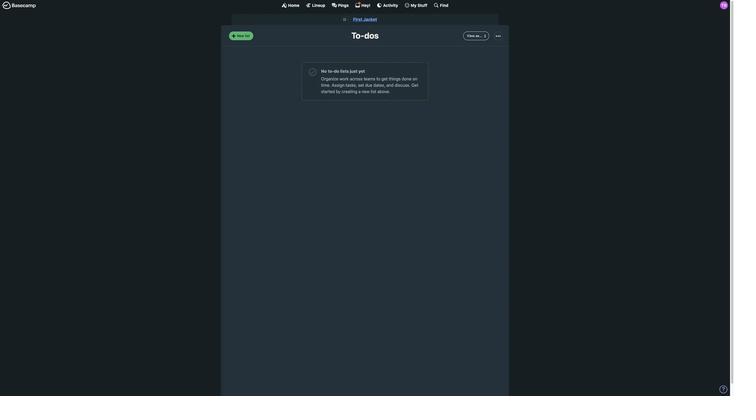 Task type: describe. For each thing, give the bounding box(es) containing it.
find
[[440, 3, 448, 8]]

no to-do lists just yet
[[321, 69, 365, 74]]

jacket
[[363, 17, 377, 22]]

assign
[[332, 83, 345, 88]]

as…
[[476, 34, 482, 38]]

home
[[288, 3, 299, 8]]

time.
[[321, 83, 331, 88]]

view as…
[[467, 34, 482, 38]]

no
[[321, 69, 327, 74]]

activity link
[[377, 3, 398, 8]]

lists
[[340, 69, 349, 74]]

dates,
[[373, 83, 385, 88]]

due
[[365, 83, 372, 88]]

organize
[[321, 76, 338, 81]]

and
[[386, 83, 394, 88]]

above.
[[377, 89, 390, 94]]

pings button
[[332, 3, 349, 8]]

my stuff button
[[404, 3, 427, 8]]

do
[[334, 69, 339, 74]]

yet
[[358, 69, 365, 74]]

to
[[376, 76, 380, 81]]

new list link
[[229, 32, 253, 40]]

get
[[411, 83, 418, 88]]

dos
[[364, 31, 379, 41]]

stuff
[[418, 3, 427, 8]]

creating
[[342, 89, 357, 94]]

discuss.
[[395, 83, 410, 88]]

teams
[[364, 76, 375, 81]]

main element
[[0, 0, 730, 10]]

to-
[[328, 69, 334, 74]]

started
[[321, 89, 335, 94]]

activity
[[383, 3, 398, 8]]

find button
[[434, 3, 448, 8]]



Task type: locate. For each thing, give the bounding box(es) containing it.
list right new
[[245, 34, 250, 38]]

1 vertical spatial list
[[371, 89, 376, 94]]

hey!
[[361, 3, 370, 8]]

list
[[245, 34, 250, 38], [371, 89, 376, 94]]

to-
[[351, 31, 364, 41]]

first jacket link
[[353, 17, 377, 22]]

first
[[353, 17, 362, 22]]

list inside new list link
[[245, 34, 250, 38]]

hey! button
[[355, 2, 370, 8]]

view
[[467, 34, 475, 38]]

new
[[362, 89, 370, 94]]

lineup link
[[306, 3, 325, 8]]

switch accounts image
[[2, 1, 36, 10]]

to-dos
[[351, 31, 379, 41]]

1 horizontal spatial list
[[371, 89, 376, 94]]

tasks,
[[346, 83, 357, 88]]

get
[[381, 76, 388, 81]]

things
[[389, 76, 401, 81]]

0 vertical spatial list
[[245, 34, 250, 38]]

new list
[[237, 34, 250, 38]]

organize work across teams to get things done on time. assign tasks, set due dates, and discuss. get started by creating a new list above.
[[321, 76, 418, 94]]

my stuff
[[411, 3, 427, 8]]

new
[[237, 34, 244, 38]]

just
[[350, 69, 357, 74]]

work
[[339, 76, 349, 81]]

list right "new"
[[371, 89, 376, 94]]

by
[[336, 89, 341, 94]]

list inside organize work across teams to get things done on time. assign tasks, set due dates, and discuss. get started by creating a new list above.
[[371, 89, 376, 94]]

across
[[350, 76, 362, 81]]

tyler black image
[[720, 1, 728, 9]]

set
[[358, 83, 364, 88]]

view as… button
[[463, 32, 489, 40]]

a
[[358, 89, 361, 94]]

home link
[[282, 3, 299, 8]]

pings
[[338, 3, 349, 8]]

on
[[413, 76, 417, 81]]

done
[[402, 76, 411, 81]]

0 horizontal spatial list
[[245, 34, 250, 38]]

my
[[411, 3, 417, 8]]

lineup
[[312, 3, 325, 8]]

first jacket
[[353, 17, 377, 22]]



Task type: vqa. For each thing, say whether or not it's contained in the screenshot.
the add a description (optional) text field
no



